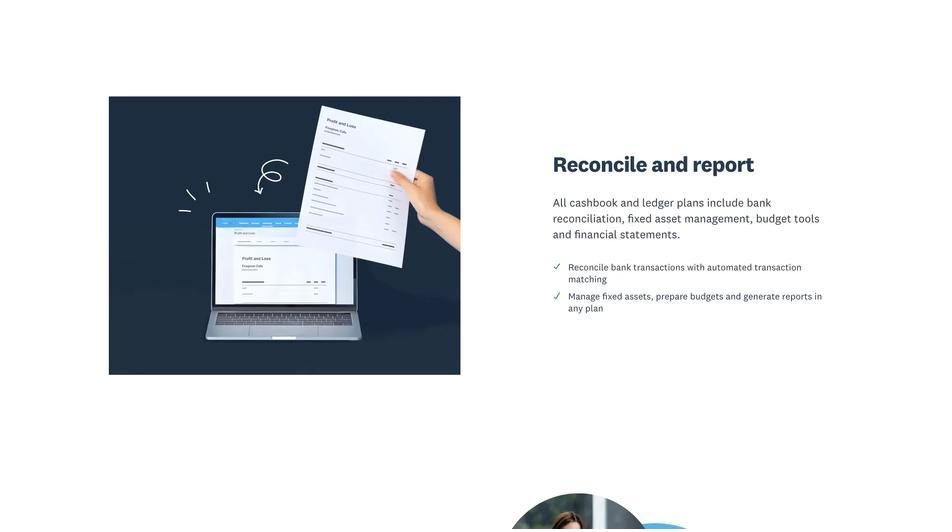 Task type: locate. For each thing, give the bounding box(es) containing it.
financial
[[575, 228, 617, 242]]

tools
[[795, 212, 820, 226]]

assets,
[[625, 291, 654, 303]]

bank up assets,
[[611, 261, 631, 273]]

asset
[[655, 212, 682, 226]]

0 horizontal spatial bank
[[611, 261, 631, 273]]

plans
[[677, 196, 704, 210]]

ledger
[[642, 196, 674, 210]]

fixed inside manage fixed assets, prepare budgets and generate reports in any plan
[[603, 291, 623, 303]]

with
[[687, 261, 705, 273]]

prepare
[[656, 291, 688, 303]]

reports
[[782, 291, 813, 303]]

reconcile up matching
[[569, 261, 609, 273]]

1 horizontal spatial fixed
[[628, 212, 652, 226]]

0 vertical spatial bank
[[747, 196, 772, 210]]

1 vertical spatial reconcile
[[569, 261, 609, 273]]

reconcile up cashbook
[[553, 151, 647, 178]]

report
[[693, 151, 754, 178]]

reconcile for reconcile bank transactions with automated transaction matching
[[569, 261, 609, 273]]

fixed up the "plan"
[[603, 291, 623, 303]]

matching
[[569, 273, 607, 285]]

0 vertical spatial fixed
[[628, 212, 652, 226]]

generate
[[744, 291, 780, 303]]

bank up the budget
[[747, 196, 772, 210]]

reconcile
[[553, 151, 647, 178], [569, 261, 609, 273]]

and down reconciliation,
[[553, 228, 572, 242]]

reconcile inside reconcile bank transactions with automated transaction matching
[[569, 261, 609, 273]]

manage fixed assets, prepare budgets and generate reports in any plan
[[569, 291, 822, 315]]

0 horizontal spatial fixed
[[603, 291, 623, 303]]

1 vertical spatial bank
[[611, 261, 631, 273]]

budgets
[[690, 291, 724, 303]]

1 vertical spatial fixed
[[603, 291, 623, 303]]

plan
[[586, 303, 604, 315]]

and right budgets on the bottom of page
[[726, 291, 742, 303]]

and up the ledger
[[652, 151, 688, 178]]

1 horizontal spatial bank
[[747, 196, 772, 210]]

0 vertical spatial reconcile
[[553, 151, 647, 178]]

fixed
[[628, 212, 652, 226], [603, 291, 623, 303]]

bank
[[747, 196, 772, 210], [611, 261, 631, 273]]

budget
[[756, 212, 792, 226]]

and
[[652, 151, 688, 178], [621, 196, 640, 210], [553, 228, 572, 242], [726, 291, 742, 303]]

fixed up statements.
[[628, 212, 652, 226]]

transaction
[[755, 261, 802, 273]]



Task type: vqa. For each thing, say whether or not it's contained in the screenshot.
region
no



Task type: describe. For each thing, give the bounding box(es) containing it.
and left the ledger
[[621, 196, 640, 210]]

manage
[[569, 291, 600, 303]]

a profit and loss report displays on a laptop screen and a copy has been printed. image
[[109, 97, 460, 375]]

transactions
[[634, 261, 685, 273]]

and inside manage fixed assets, prepare budgets and generate reports in any plan
[[726, 291, 742, 303]]

in
[[815, 291, 822, 303]]

include
[[707, 196, 744, 210]]

statements.
[[620, 228, 681, 242]]

included image
[[553, 263, 561, 271]]

reconcile and report
[[553, 151, 754, 178]]

included image
[[553, 292, 561, 300]]

reconciliation,
[[553, 212, 625, 226]]

bank inside reconcile bank transactions with automated transaction matching
[[611, 261, 631, 273]]

reconcile bank transactions with automated transaction matching
[[569, 261, 802, 285]]

all cashbook and ledger plans include bank reconciliation, fixed asset management, budget tools and financial statements.
[[553, 196, 820, 242]]

automated
[[707, 261, 753, 273]]

fixed inside all cashbook and ledger plans include bank reconciliation, fixed asset management, budget tools and financial statements.
[[628, 212, 652, 226]]

reconcile for reconcile and report
[[553, 151, 647, 178]]

management,
[[685, 212, 753, 226]]

all
[[553, 196, 567, 210]]

any
[[569, 303, 583, 315]]

bank inside all cashbook and ledger plans include bank reconciliation, fixed asset management, budget tools and financial statements.
[[747, 196, 772, 210]]

cashbook
[[570, 196, 618, 210]]



